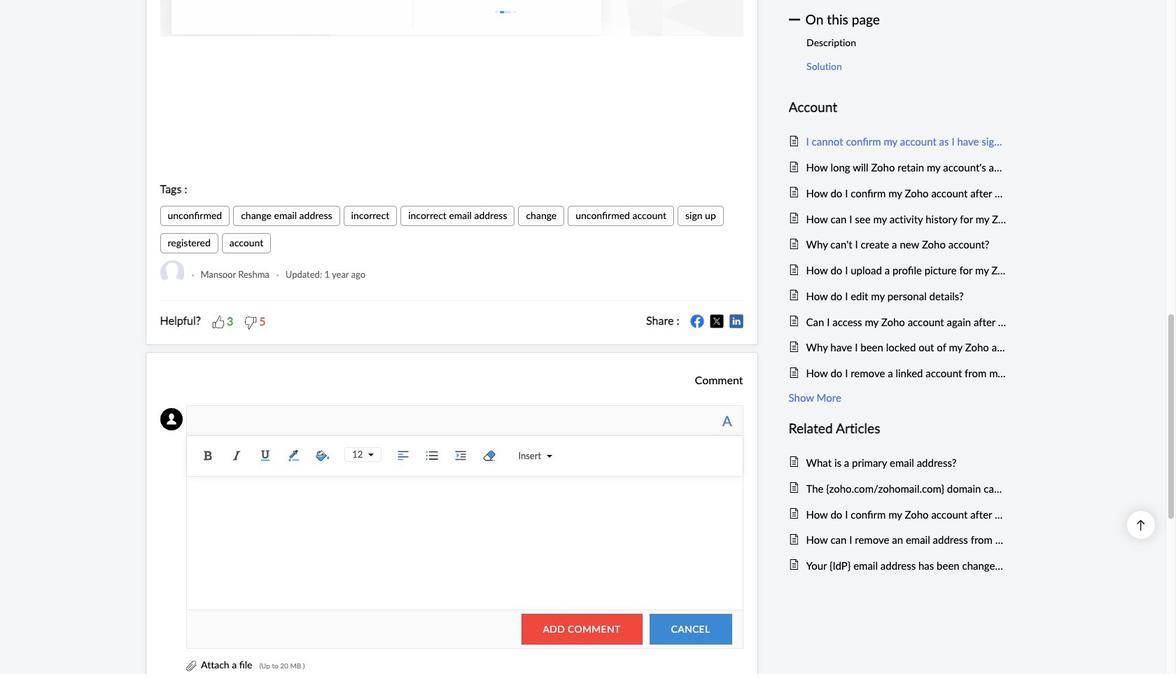 Task type: vqa. For each thing, say whether or not it's contained in the screenshot.
choose category image
no



Task type: locate. For each thing, give the bounding box(es) containing it.
font size image
[[363, 452, 374, 458]]

twitter image
[[710, 315, 724, 329]]

heading
[[789, 97, 1007, 118], [789, 418, 1007, 440]]

0 vertical spatial heading
[[789, 97, 1007, 118]]

1 vertical spatial heading
[[789, 418, 1007, 440]]

2 heading from the top
[[789, 418, 1007, 440]]

align image
[[393, 445, 414, 466]]

a gif showing how to edit the email address that is registered incorrectly. image
[[160, 0, 743, 36]]

underline (ctrl+u) image
[[255, 445, 276, 466]]

font color image
[[284, 445, 305, 466]]

clear formatting image
[[479, 445, 500, 466]]

bold (ctrl+b) image
[[198, 445, 219, 466]]

background color image
[[313, 445, 334, 466]]

lists image
[[422, 445, 443, 466]]

1 heading from the top
[[789, 97, 1007, 118]]



Task type: describe. For each thing, give the bounding box(es) containing it.
indent image
[[451, 445, 472, 466]]

insert options image
[[541, 454, 553, 459]]

facebook image
[[690, 315, 704, 329]]

linkedin image
[[729, 315, 743, 329]]

italic (ctrl+i) image
[[226, 445, 247, 466]]



